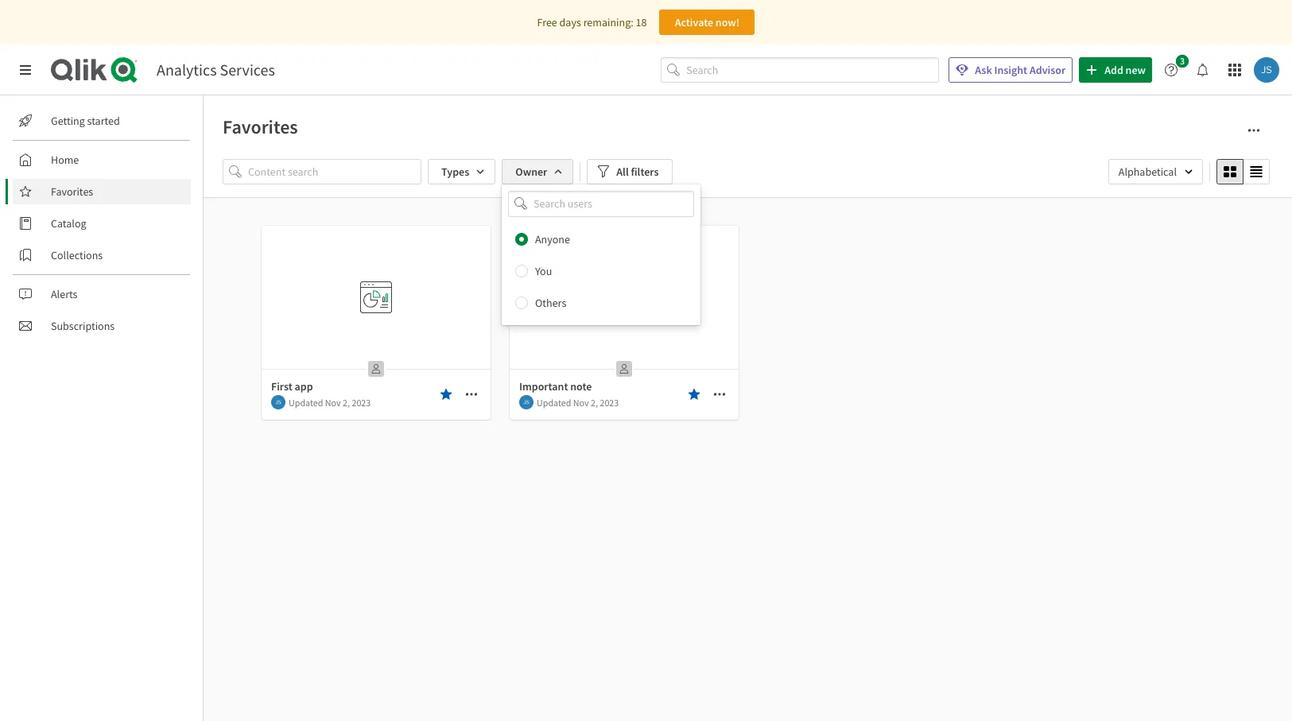 Task type: describe. For each thing, give the bounding box(es) containing it.
nov for app
[[325, 397, 341, 408]]

owner button
[[502, 159, 574, 185]]

insight
[[995, 63, 1028, 77]]

owner
[[516, 165, 548, 179]]

jacob simon element for first
[[271, 395, 286, 410]]

favorites inside navigation pane element
[[51, 185, 93, 199]]

collections link
[[13, 243, 191, 268]]

all
[[617, 165, 629, 179]]

all filters button
[[587, 159, 673, 185]]

jacob simon image for important note
[[519, 395, 534, 410]]

now!
[[716, 15, 740, 29]]

ask
[[976, 63, 993, 77]]

home link
[[13, 147, 191, 173]]

more actions image
[[714, 388, 726, 401]]

3 button
[[1159, 55, 1194, 83]]

remove from favorites image
[[440, 388, 453, 401]]

note
[[571, 379, 592, 394]]

all filters
[[617, 165, 659, 179]]

close sidebar menu image
[[19, 64, 32, 76]]

you
[[535, 264, 552, 278]]

2 horizontal spatial jacob simon image
[[1255, 57, 1280, 83]]

analytics
[[157, 60, 217, 80]]

2, for note
[[591, 397, 598, 408]]

2, for app
[[343, 397, 350, 408]]

days
[[560, 15, 581, 29]]

getting
[[51, 114, 85, 128]]

owner option group
[[502, 223, 701, 319]]

activate now! link
[[660, 10, 755, 35]]

3
[[1180, 55, 1185, 67]]

types button
[[428, 159, 496, 185]]

analytics services
[[157, 60, 275, 80]]

getting started
[[51, 114, 120, 128]]

18
[[636, 15, 647, 29]]

nov for note
[[573, 397, 589, 408]]

activate
[[675, 15, 714, 29]]

free days remaining: 18
[[537, 15, 647, 29]]

getting started link
[[13, 108, 191, 134]]

first app
[[271, 379, 313, 394]]

collections
[[51, 248, 103, 263]]

alphabetical
[[1119, 165, 1177, 179]]

Alphabetical field
[[1109, 159, 1204, 185]]

filters
[[631, 165, 659, 179]]

subscriptions
[[51, 319, 115, 333]]

subscriptions link
[[13, 313, 191, 339]]

services
[[220, 60, 275, 80]]

2023 for first app
[[352, 397, 371, 408]]

catalog link
[[13, 211, 191, 236]]

first
[[271, 379, 293, 394]]

0 horizontal spatial more actions image
[[465, 388, 478, 401]]



Task type: vqa. For each thing, say whether or not it's contained in the screenshot.
rightmost Jacob Simon Element
yes



Task type: locate. For each thing, give the bounding box(es) containing it.
0 vertical spatial more actions image
[[1248, 124, 1261, 137]]

1 horizontal spatial 2023
[[600, 397, 619, 408]]

remaining:
[[584, 15, 634, 29]]

0 horizontal spatial 2,
[[343, 397, 350, 408]]

1 nov from the left
[[325, 397, 341, 408]]

1 horizontal spatial jacob simon image
[[519, 395, 534, 410]]

important note
[[519, 379, 592, 394]]

analytics services element
[[157, 60, 275, 80]]

personal element right note at the bottom left of the page
[[612, 356, 637, 382]]

jacob simon image
[[1255, 57, 1280, 83], [271, 395, 286, 410], [519, 395, 534, 410]]

2,
[[343, 397, 350, 408], [591, 397, 598, 408]]

catalog
[[51, 216, 86, 231]]

1 vertical spatial more actions image
[[465, 388, 478, 401]]

favorites up catalog
[[51, 185, 93, 199]]

new
[[1126, 63, 1146, 77]]

ask insight advisor button
[[949, 57, 1073, 83]]

1 horizontal spatial more actions image
[[1248, 124, 1261, 137]]

activate now!
[[675, 15, 740, 29]]

favorites
[[223, 115, 298, 139], [51, 185, 93, 199]]

1 2023 from the left
[[352, 397, 371, 408]]

searchbar element
[[661, 57, 940, 83]]

2 updated from the left
[[537, 397, 572, 408]]

add new button
[[1080, 57, 1153, 83]]

2 updated nov 2, 2023 from the left
[[537, 397, 619, 408]]

0 horizontal spatial updated nov 2, 2023
[[289, 397, 371, 408]]

None field
[[502, 191, 701, 217]]

add new
[[1105, 63, 1146, 77]]

jacob simon element down important
[[519, 395, 534, 410]]

1 horizontal spatial favorites
[[223, 115, 298, 139]]

personal element
[[364, 356, 389, 382], [612, 356, 637, 382]]

others
[[535, 296, 567, 310]]

jacob simon element
[[271, 395, 286, 410], [519, 395, 534, 410]]

Content search text field
[[248, 159, 422, 185]]

favorites link
[[13, 179, 191, 204]]

1 horizontal spatial updated nov 2, 2023
[[537, 397, 619, 408]]

1 jacob simon element from the left
[[271, 395, 286, 410]]

updated for note
[[537, 397, 572, 408]]

0 horizontal spatial favorites
[[51, 185, 93, 199]]

switch view group
[[1217, 159, 1270, 185]]

1 personal element from the left
[[364, 356, 389, 382]]

2 jacob simon element from the left
[[519, 395, 534, 410]]

updated nov 2, 2023 down note at the bottom left of the page
[[537, 397, 619, 408]]

1 2, from the left
[[343, 397, 350, 408]]

nov
[[325, 397, 341, 408], [573, 397, 589, 408]]

Search text field
[[687, 57, 940, 83]]

personal element for first app
[[364, 356, 389, 382]]

advisor
[[1030, 63, 1066, 77]]

alerts
[[51, 287, 78, 301]]

updated nov 2, 2023 for app
[[289, 397, 371, 408]]

0 horizontal spatial 2023
[[352, 397, 371, 408]]

0 horizontal spatial jacob simon element
[[271, 395, 286, 410]]

more actions image right remove from favorites image
[[465, 388, 478, 401]]

anyone
[[535, 232, 570, 246]]

jacob simon element for important
[[519, 395, 534, 410]]

1 updated from the left
[[289, 397, 323, 408]]

1 horizontal spatial jacob simon element
[[519, 395, 534, 410]]

2 personal element from the left
[[612, 356, 637, 382]]

jacob simon element down "first"
[[271, 395, 286, 410]]

ask insight advisor
[[976, 63, 1066, 77]]

remove from favorites image
[[688, 388, 701, 401]]

updated nov 2, 2023 for note
[[537, 397, 619, 408]]

1 horizontal spatial updated
[[537, 397, 572, 408]]

started
[[87, 114, 120, 128]]

updated
[[289, 397, 323, 408], [537, 397, 572, 408]]

updated nov 2, 2023 down app
[[289, 397, 371, 408]]

types
[[442, 165, 470, 179]]

Search users text field
[[531, 191, 675, 217]]

free
[[537, 15, 558, 29]]

0 vertical spatial favorites
[[223, 115, 298, 139]]

favorites down services
[[223, 115, 298, 139]]

personal element for important note
[[612, 356, 637, 382]]

2023
[[352, 397, 371, 408], [600, 397, 619, 408]]

0 horizontal spatial personal element
[[364, 356, 389, 382]]

updated for app
[[289, 397, 323, 408]]

0 horizontal spatial jacob simon image
[[271, 395, 286, 410]]

2023 for important note
[[600, 397, 619, 408]]

updated down app
[[289, 397, 323, 408]]

2 nov from the left
[[573, 397, 589, 408]]

updated nov 2, 2023
[[289, 397, 371, 408], [537, 397, 619, 408]]

home
[[51, 153, 79, 167]]

1 updated nov 2, 2023 from the left
[[289, 397, 371, 408]]

updated down important note
[[537, 397, 572, 408]]

more actions image
[[1248, 124, 1261, 137], [465, 388, 478, 401]]

1 horizontal spatial 2,
[[591, 397, 598, 408]]

1 vertical spatial favorites
[[51, 185, 93, 199]]

add
[[1105, 63, 1124, 77]]

0 horizontal spatial nov
[[325, 397, 341, 408]]

2 2, from the left
[[591, 397, 598, 408]]

important
[[519, 379, 568, 394]]

1 horizontal spatial nov
[[573, 397, 589, 408]]

personal element right app
[[364, 356, 389, 382]]

2 2023 from the left
[[600, 397, 619, 408]]

filters region
[[223, 156, 1274, 325]]

0 horizontal spatial updated
[[289, 397, 323, 408]]

jacob simon image for first app
[[271, 395, 286, 410]]

app
[[295, 379, 313, 394]]

more actions image up switch view group
[[1248, 124, 1261, 137]]

alerts link
[[13, 282, 191, 307]]

navigation pane element
[[0, 102, 203, 345]]

1 horizontal spatial personal element
[[612, 356, 637, 382]]



